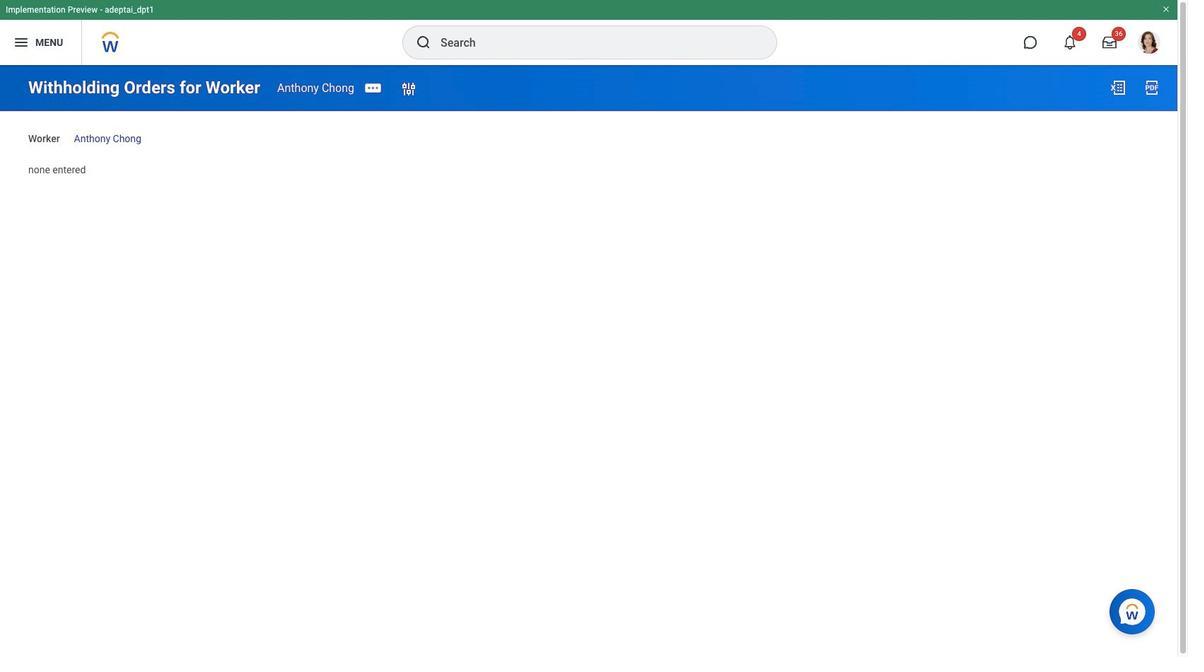 Task type: describe. For each thing, give the bounding box(es) containing it.
Search Workday  search field
[[441, 27, 748, 58]]

change selection image
[[401, 81, 418, 98]]

view printable version (pdf) image
[[1144, 79, 1161, 96]]

search image
[[415, 34, 432, 51]]

close environment banner image
[[1163, 5, 1171, 13]]

inbox large image
[[1103, 35, 1117, 50]]



Task type: locate. For each thing, give the bounding box(es) containing it.
notifications large image
[[1063, 35, 1078, 50]]

profile logan mcneil image
[[1139, 31, 1161, 57]]

banner
[[0, 0, 1178, 65]]

export to excel image
[[1110, 79, 1127, 96]]

main content
[[0, 65, 1178, 189]]

justify image
[[13, 34, 30, 51]]



Task type: vqa. For each thing, say whether or not it's contained in the screenshot.
justify image
yes



